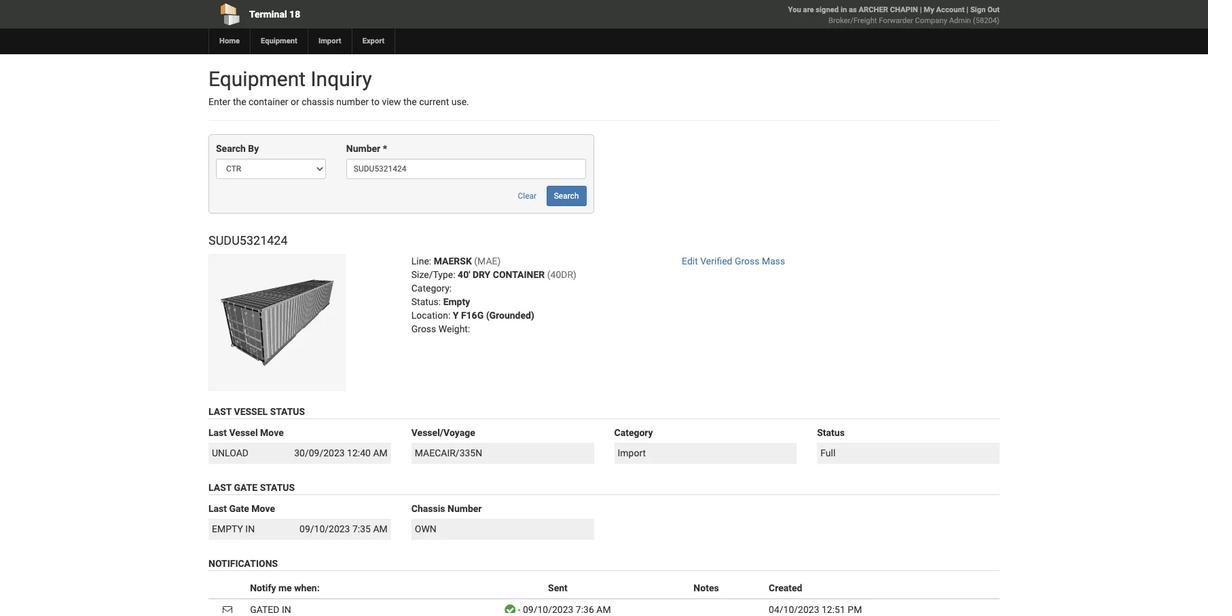 Task type: describe. For each thing, give the bounding box(es) containing it.
are
[[803, 5, 814, 14]]

search button
[[546, 186, 586, 207]]

last for last gate status
[[209, 483, 232, 494]]

out
[[988, 5, 1000, 14]]

by
[[248, 144, 259, 154]]

edit verified gross mass link
[[682, 256, 785, 267]]

forwarder
[[879, 16, 913, 25]]

category:
[[411, 283, 452, 294]]

category
[[614, 428, 653, 439]]

home link
[[209, 29, 250, 54]]

clear
[[518, 192, 537, 201]]

sign out link
[[970, 5, 1000, 14]]

1 horizontal spatial import
[[618, 448, 646, 459]]

(mae)
[[474, 256, 501, 267]]

unload
[[212, 448, 249, 459]]

export
[[362, 37, 385, 46]]

1 the from the left
[[233, 96, 246, 107]]

y
[[453, 311, 459, 321]]

move for last gate move
[[252, 504, 275, 515]]

number
[[336, 96, 369, 107]]

last vessel move
[[209, 428, 284, 439]]

full
[[821, 448, 836, 459]]

*
[[383, 144, 387, 154]]

last vessel status
[[209, 407, 305, 418]]

empty in
[[212, 524, 255, 535]]

chassis
[[302, 96, 334, 107]]

2 | from the left
[[967, 5, 969, 14]]

size/type:
[[411, 270, 455, 281]]

my account link
[[924, 5, 965, 14]]

last for last gate move
[[209, 504, 227, 515]]

current
[[419, 96, 449, 107]]

40dr image
[[209, 255, 346, 392]]

import inside 'link'
[[318, 37, 341, 46]]

7:35
[[352, 524, 371, 535]]

1 horizontal spatial number
[[448, 504, 482, 515]]

company
[[915, 16, 947, 25]]

line:
[[411, 256, 431, 267]]

last for last vessel move
[[209, 428, 227, 439]]

vessel for status
[[234, 407, 268, 418]]

(grounded)
[[486, 311, 534, 321]]

terminal 18
[[249, 9, 300, 20]]

edit
[[682, 256, 698, 267]]

terminal 18 link
[[209, 0, 526, 29]]

gate for move
[[229, 504, 249, 515]]

Number * text field
[[346, 159, 586, 180]]

broker/freight
[[829, 16, 877, 25]]

number *
[[346, 144, 387, 154]]

use.
[[451, 96, 469, 107]]

notes
[[694, 583, 719, 594]]

to
[[371, 96, 380, 107]]

sign
[[970, 5, 986, 14]]

in
[[841, 5, 847, 14]]

import link
[[308, 29, 352, 54]]

0 horizontal spatial number
[[346, 144, 380, 154]]

09/10/2023
[[300, 524, 350, 535]]

09/10/2023 7:35 am
[[300, 524, 388, 535]]

inquiry
[[311, 67, 372, 91]]

sudu5321424
[[209, 234, 288, 248]]

dry
[[473, 270, 491, 281]]

you
[[788, 5, 801, 14]]

verified
[[700, 256, 732, 267]]

or
[[291, 96, 299, 107]]

1 | from the left
[[920, 5, 922, 14]]

account
[[936, 5, 965, 14]]

2 the from the left
[[403, 96, 417, 107]]

empty
[[443, 297, 470, 308]]

mass
[[762, 256, 785, 267]]

maersk
[[434, 256, 472, 267]]



Task type: vqa. For each thing, say whether or not it's contained in the screenshot.
"CHAPIN"
yes



Task type: locate. For each thing, give the bounding box(es) containing it.
1 vertical spatial gross
[[411, 324, 436, 335]]

2 am from the top
[[373, 524, 388, 535]]

1 am from the top
[[373, 448, 388, 459]]

vessel up the last vessel move
[[234, 407, 268, 418]]

last up the last vessel move
[[209, 407, 232, 418]]

1 vertical spatial number
[[448, 504, 482, 515]]

equipment for equipment inquiry enter the container or chassis number to view the current use.
[[209, 67, 306, 91]]

the right 'enter'
[[233, 96, 246, 107]]

18
[[289, 9, 300, 20]]

f16g
[[461, 311, 484, 321]]

30/09/2023
[[294, 448, 345, 459]]

maecair/335n
[[415, 448, 482, 459]]

am right 7:35
[[373, 524, 388, 535]]

export link
[[352, 29, 395, 54]]

1 horizontal spatial |
[[967, 5, 969, 14]]

terminal
[[249, 9, 287, 20]]

status up last gate move
[[260, 483, 295, 494]]

gate up empty in
[[229, 504, 249, 515]]

last up unload
[[209, 428, 227, 439]]

gate
[[234, 483, 258, 494], [229, 504, 249, 515]]

1 vertical spatial vessel
[[229, 428, 258, 439]]

empty
[[212, 524, 243, 535]]

clear button
[[510, 186, 544, 207]]

1 vertical spatial status
[[817, 428, 845, 439]]

notifications
[[209, 559, 278, 570]]

12:40
[[347, 448, 371, 459]]

move down last vessel status
[[260, 428, 284, 439]]

vessel for move
[[229, 428, 258, 439]]

vessel/voyage
[[411, 428, 475, 439]]

equipment for equipment
[[261, 37, 297, 46]]

import up inquiry
[[318, 37, 341, 46]]

equipment inside the equipment inquiry enter the container or chassis number to view the current use.
[[209, 67, 306, 91]]

search for search
[[554, 192, 579, 201]]

status
[[270, 407, 305, 418], [817, 428, 845, 439], [260, 483, 295, 494]]

am right 12:40
[[373, 448, 388, 459]]

0 vertical spatial status
[[270, 407, 305, 418]]

own
[[415, 524, 437, 535]]

3 last from the top
[[209, 483, 232, 494]]

am for 30/09/2023 12:40 am
[[373, 448, 388, 459]]

gross left "mass"
[[735, 256, 760, 267]]

1 horizontal spatial search
[[554, 192, 579, 201]]

chassis number
[[411, 504, 482, 515]]

last for last vessel status
[[209, 407, 232, 418]]

equipment link
[[250, 29, 308, 54]]

equipment up container at top
[[209, 67, 306, 91]]

chassis
[[411, 504, 445, 515]]

0 vertical spatial gate
[[234, 483, 258, 494]]

equipment inquiry enter the container or chassis number to view the current use.
[[209, 67, 469, 107]]

0 horizontal spatial search
[[216, 144, 246, 154]]

30/09/2023 12:40 am
[[294, 448, 388, 459]]

last
[[209, 407, 232, 418], [209, 428, 227, 439], [209, 483, 232, 494], [209, 504, 227, 515]]

2 vertical spatial status
[[260, 483, 295, 494]]

0 horizontal spatial |
[[920, 5, 922, 14]]

0 vertical spatial vessel
[[234, 407, 268, 418]]

0 horizontal spatial gross
[[411, 324, 436, 335]]

gate up last gate move
[[234, 483, 258, 494]]

0 vertical spatial equipment
[[261, 37, 297, 46]]

vessel
[[234, 407, 268, 418], [229, 428, 258, 439]]

notify me when:
[[250, 583, 320, 594]]

equipment down terminal 18
[[261, 37, 297, 46]]

gross
[[735, 256, 760, 267], [411, 324, 436, 335]]

import down category
[[618, 448, 646, 459]]

archer
[[859, 5, 888, 14]]

move for last vessel move
[[260, 428, 284, 439]]

0 horizontal spatial import
[[318, 37, 341, 46]]

| left sign
[[967, 5, 969, 14]]

me
[[278, 583, 292, 594]]

search right clear
[[554, 192, 579, 201]]

40'
[[458, 270, 470, 281]]

search by
[[216, 144, 259, 154]]

when:
[[294, 583, 320, 594]]

line: maersk (mae) size/type: 40' dry container (40dr) category: status: empty location: y f16g                                                                                                                                                                                                                                                                                                                             (grounded) gross weight:
[[411, 256, 577, 335]]

envelope o image
[[223, 606, 232, 614]]

| left my
[[920, 5, 922, 14]]

search inside button
[[554, 192, 579, 201]]

1 vertical spatial import
[[618, 448, 646, 459]]

sent
[[548, 583, 568, 594]]

1 horizontal spatial the
[[403, 96, 417, 107]]

notify
[[250, 583, 276, 594]]

1 last from the top
[[209, 407, 232, 418]]

last gate move
[[209, 504, 275, 515]]

0 vertical spatial import
[[318, 37, 341, 46]]

container
[[249, 96, 288, 107]]

search left "by"
[[216, 144, 246, 154]]

container
[[493, 270, 545, 281]]

status:
[[411, 297, 441, 308]]

status up the last vessel move
[[270, 407, 305, 418]]

signed
[[816, 5, 839, 14]]

1 vertical spatial gate
[[229, 504, 249, 515]]

move
[[260, 428, 284, 439], [252, 504, 275, 515]]

0 vertical spatial move
[[260, 428, 284, 439]]

the right view
[[403, 96, 417, 107]]

enter
[[209, 96, 231, 107]]

created
[[769, 583, 802, 594]]

last up empty
[[209, 504, 227, 515]]

last up last gate move
[[209, 483, 232, 494]]

import
[[318, 37, 341, 46], [618, 448, 646, 459]]

1 vertical spatial am
[[373, 524, 388, 535]]

status for last gate status
[[260, 483, 295, 494]]

edit verified gross mass
[[682, 256, 785, 267]]

number right chassis
[[448, 504, 482, 515]]

2 last from the top
[[209, 428, 227, 439]]

you are signed in as archer chapin | my account | sign out broker/freight forwarder company admin (58204)
[[788, 5, 1000, 25]]

home
[[219, 37, 240, 46]]

1 horizontal spatial gross
[[735, 256, 760, 267]]

weight:
[[439, 324, 470, 335]]

(40dr)
[[547, 270, 577, 281]]

(58204)
[[973, 16, 1000, 25]]

vessel up unload
[[229, 428, 258, 439]]

4 last from the top
[[209, 504, 227, 515]]

0 vertical spatial number
[[346, 144, 380, 154]]

equipment
[[261, 37, 297, 46], [209, 67, 306, 91]]

0 vertical spatial gross
[[735, 256, 760, 267]]

location:
[[411, 311, 450, 321]]

lg image
[[505, 606, 516, 614]]

am for 09/10/2023 7:35 am
[[373, 524, 388, 535]]

admin
[[949, 16, 971, 25]]

search
[[216, 144, 246, 154], [554, 192, 579, 201]]

number left the *
[[346, 144, 380, 154]]

status for last vessel status
[[270, 407, 305, 418]]

1 vertical spatial move
[[252, 504, 275, 515]]

number
[[346, 144, 380, 154], [448, 504, 482, 515]]

move down last gate status
[[252, 504, 275, 515]]

am
[[373, 448, 388, 459], [373, 524, 388, 535]]

in
[[245, 524, 255, 535]]

chapin
[[890, 5, 918, 14]]

gate for status
[[234, 483, 258, 494]]

status up full
[[817, 428, 845, 439]]

gross down location:
[[411, 324, 436, 335]]

0 horizontal spatial the
[[233, 96, 246, 107]]

as
[[849, 5, 857, 14]]

the
[[233, 96, 246, 107], [403, 96, 417, 107]]

gross inside line: maersk (mae) size/type: 40' dry container (40dr) category: status: empty location: y f16g                                                                                                                                                                                                                                                                                                                             (grounded) gross weight:
[[411, 324, 436, 335]]

1 vertical spatial equipment
[[209, 67, 306, 91]]

0 vertical spatial search
[[216, 144, 246, 154]]

search for search by
[[216, 144, 246, 154]]

view
[[382, 96, 401, 107]]

1 vertical spatial search
[[554, 192, 579, 201]]

last gate status
[[209, 483, 295, 494]]

my
[[924, 5, 934, 14]]

0 vertical spatial am
[[373, 448, 388, 459]]



